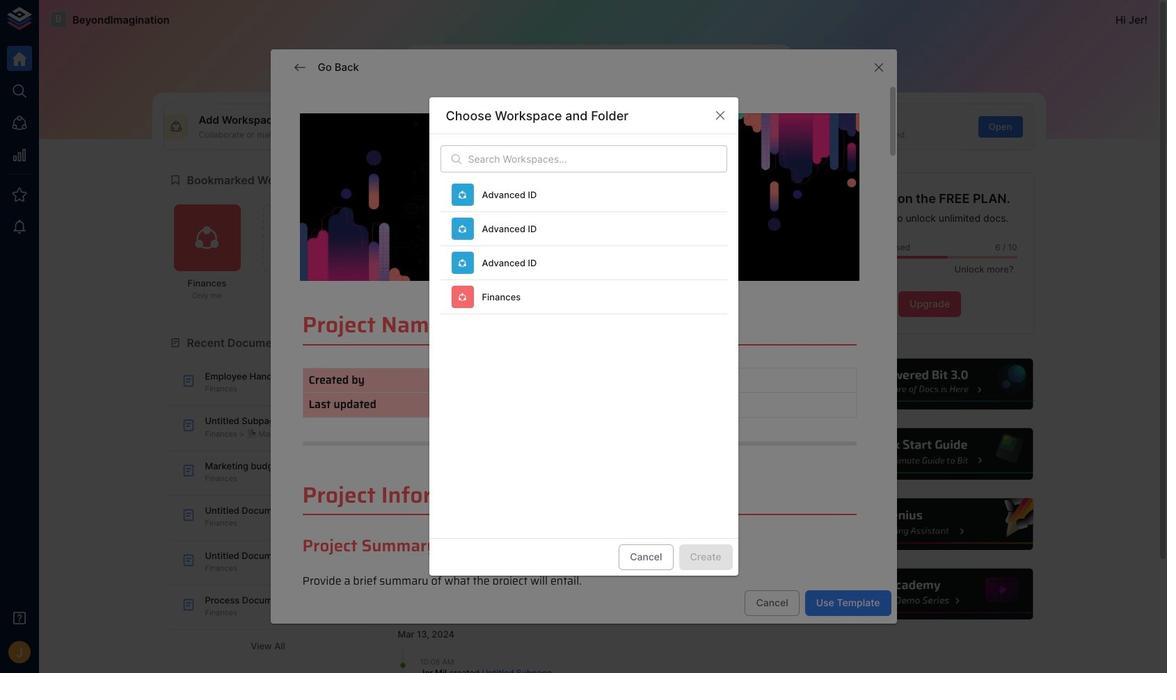 Task type: vqa. For each thing, say whether or not it's contained in the screenshot.
3rd help image from the bottom
yes



Task type: describe. For each thing, give the bounding box(es) containing it.
3 help image from the top
[[825, 497, 1035, 552]]

Search Workspaces... text field
[[468, 146, 727, 173]]

4 help image from the top
[[825, 567, 1035, 622]]



Task type: locate. For each thing, give the bounding box(es) containing it.
1 help image from the top
[[825, 357, 1035, 412]]

dialog
[[270, 49, 897, 674], [429, 98, 738, 576]]

2 help image from the top
[[825, 427, 1035, 482]]

help image
[[825, 357, 1035, 412], [825, 427, 1035, 482], [825, 497, 1035, 552], [825, 567, 1035, 622]]



